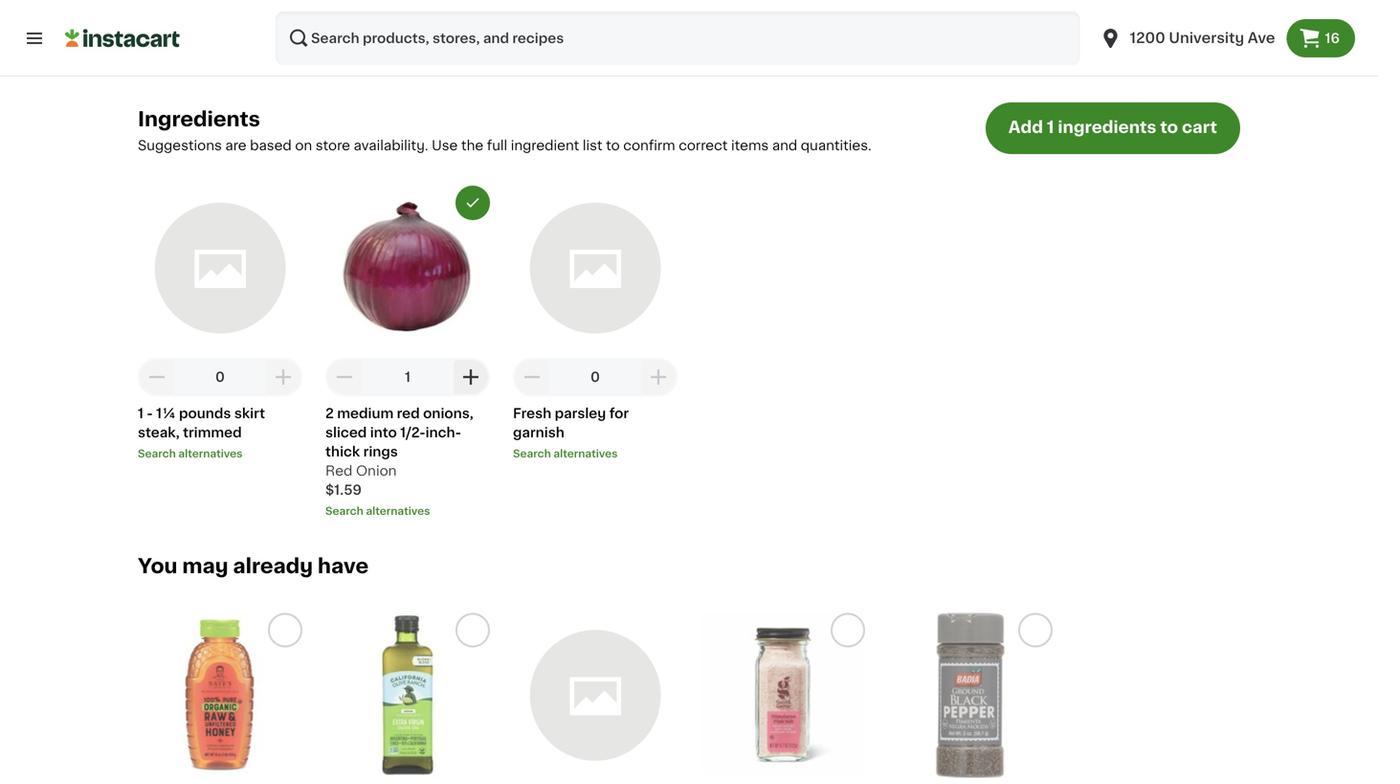 Task type: locate. For each thing, give the bounding box(es) containing it.
2 horizontal spatial decrement quantity image
[[521, 366, 544, 389]]

based
[[250, 139, 292, 152]]

3 decrement quantity image from the left
[[521, 366, 544, 389]]

quantities.
[[801, 139, 872, 152]]

items
[[731, 139, 769, 152]]

red
[[397, 407, 420, 420]]

alternatives inside 1 - 1¼ pounds skirt steak, trimmed search alternatives
[[178, 448, 243, 459]]

increment quantity image
[[272, 366, 295, 389], [459, 366, 482, 389], [647, 366, 670, 389]]

0 up pounds
[[215, 370, 225, 384]]

1 vertical spatial to
[[606, 139, 620, 152]]

decrement quantity image up fresh on the left
[[521, 366, 544, 389]]

1 horizontal spatial decrement quantity image
[[333, 366, 356, 389]]

1 horizontal spatial search
[[325, 506, 364, 516]]

None search field
[[276, 11, 1080, 65]]

1 horizontal spatial alternatives
[[366, 506, 430, 516]]

2 horizontal spatial 1
[[1047, 119, 1054, 135]]

2 horizontal spatial search alternatives button
[[513, 446, 678, 461]]

onion
[[356, 464, 397, 478]]

1 increment quantity image from the left
[[272, 366, 295, 389]]

1¼
[[156, 407, 176, 420]]

2 vertical spatial 1
[[138, 407, 144, 420]]

unselect item image
[[464, 194, 482, 211]]

1200
[[1130, 31, 1166, 45]]

1 right add
[[1047, 119, 1054, 135]]

0 vertical spatial 1
[[1047, 119, 1054, 135]]

product group
[[138, 186, 302, 461], [325, 186, 490, 519], [513, 186, 678, 461], [138, 613, 302, 778], [325, 613, 490, 778], [701, 613, 865, 778], [888, 613, 1053, 778]]

use
[[432, 139, 458, 152]]

0 horizontal spatial decrement quantity image
[[146, 366, 168, 389]]

decrement quantity image up 2
[[333, 366, 356, 389]]

2 horizontal spatial search
[[513, 448, 551, 459]]

1 0 from the left
[[215, 370, 225, 384]]

pounds
[[179, 407, 231, 420]]

2 horizontal spatial increment quantity image
[[647, 366, 670, 389]]

decrement quantity image for fresh
[[521, 366, 544, 389]]

1 horizontal spatial 1
[[405, 370, 411, 384]]

0 horizontal spatial search alternatives button
[[138, 446, 302, 461]]

cart
[[1182, 119, 1218, 135]]

1200 university ave
[[1130, 31, 1276, 45]]

search alternatives button for steak,
[[138, 446, 302, 461]]

medium
[[337, 407, 394, 420]]

0 horizontal spatial to
[[606, 139, 620, 152]]

to left "cart"
[[1161, 119, 1178, 135]]

1 up red
[[405, 370, 411, 384]]

1 left -
[[138, 407, 144, 420]]

suggestions
[[138, 139, 222, 152]]

2 increment quantity image from the left
[[459, 366, 482, 389]]

2 0 from the left
[[591, 370, 600, 384]]

search alternatives button down onion
[[325, 503, 490, 519]]

thick
[[325, 445, 360, 458]]

alternatives down parsley
[[554, 448, 618, 459]]

1 vertical spatial 1
[[405, 370, 411, 384]]

search down garnish
[[513, 448, 551, 459]]

1200 university ave button
[[1088, 11, 1287, 65]]

search inside 1 - 1¼ pounds skirt steak, trimmed search alternatives
[[138, 448, 176, 459]]

alternatives down "trimmed"
[[178, 448, 243, 459]]

ingredient
[[511, 139, 579, 152]]

0 horizontal spatial search
[[138, 448, 176, 459]]

ave
[[1248, 31, 1276, 45]]

0 horizontal spatial increment quantity image
[[272, 366, 295, 389]]

0 horizontal spatial alternatives
[[178, 448, 243, 459]]

0 vertical spatial to
[[1161, 119, 1178, 135]]

1 decrement quantity image from the left
[[146, 366, 168, 389]]

search alternatives button down parsley
[[513, 446, 678, 461]]

1 horizontal spatial increment quantity image
[[459, 366, 482, 389]]

on
[[295, 139, 312, 152]]

2 decrement quantity image from the left
[[333, 366, 356, 389]]

confirm
[[623, 139, 675, 152]]

to
[[1161, 119, 1178, 135], [606, 139, 620, 152]]

0 horizontal spatial 0
[[215, 370, 225, 384]]

1 inside 1 - 1¼ pounds skirt steak, trimmed search alternatives
[[138, 407, 144, 420]]

1 horizontal spatial search alternatives button
[[325, 503, 490, 519]]

decrement quantity image
[[146, 366, 168, 389], [333, 366, 356, 389], [521, 366, 544, 389]]

search alternatives button down "trimmed"
[[138, 446, 302, 461]]

0 up parsley
[[591, 370, 600, 384]]

1
[[1047, 119, 1054, 135], [405, 370, 411, 384], [138, 407, 144, 420]]

steak,
[[138, 426, 180, 439]]

0 horizontal spatial 1
[[138, 407, 144, 420]]

1 horizontal spatial to
[[1161, 119, 1178, 135]]

search
[[138, 448, 176, 459], [513, 448, 551, 459], [325, 506, 364, 516]]

alternatives down onion
[[366, 506, 430, 516]]

0
[[215, 370, 225, 384], [591, 370, 600, 384]]

decrement quantity image up -
[[146, 366, 168, 389]]

search down $1.59
[[325, 506, 364, 516]]

1 inside button
[[1047, 119, 1054, 135]]

alternatives
[[178, 448, 243, 459], [554, 448, 618, 459], [366, 506, 430, 516]]

1 horizontal spatial 0
[[591, 370, 600, 384]]

to right list
[[606, 139, 620, 152]]

3 increment quantity image from the left
[[647, 366, 670, 389]]

search alternatives button
[[138, 446, 302, 461], [513, 446, 678, 461], [325, 503, 490, 519]]

ingredients
[[1058, 119, 1157, 135]]

product group containing 1
[[325, 186, 490, 519]]

full
[[487, 139, 508, 152]]

2 horizontal spatial alternatives
[[554, 448, 618, 459]]

decrement quantity image inside the product group
[[333, 366, 356, 389]]

1 for 1 - 1¼ pounds skirt steak, trimmed search alternatives
[[138, 407, 144, 420]]

search down steak,
[[138, 448, 176, 459]]



Task type: describe. For each thing, give the bounding box(es) containing it.
decrement quantity image for 1
[[146, 366, 168, 389]]

alternatives inside fresh parsley for garnish search alternatives
[[554, 448, 618, 459]]

search inside fresh parsley for garnish search alternatives
[[513, 448, 551, 459]]

for
[[609, 407, 629, 420]]

alternatives inside 2 medium red onions, sliced into 1/2-inch- thick rings red onion $1.59 search alternatives
[[366, 506, 430, 516]]

2 medium red onions, sliced into 1/2-inch- thick rings red onion $1.59 search alternatives
[[325, 407, 474, 516]]

to inside button
[[1161, 119, 1178, 135]]

suggestions are based on store availability. use the full ingredient list to confirm correct items and quantities.
[[138, 139, 872, 152]]

parsley
[[555, 407, 606, 420]]

are
[[225, 139, 247, 152]]

onions,
[[423, 407, 474, 420]]

instacart logo image
[[65, 27, 180, 50]]

increment quantity image for fresh parsley for garnish
[[647, 366, 670, 389]]

skirt
[[234, 407, 265, 420]]

red
[[325, 464, 353, 478]]

fresh
[[513, 407, 552, 420]]

1 - 1¼ pounds skirt steak, trimmed search alternatives
[[138, 407, 265, 459]]

inch-
[[426, 426, 461, 439]]

sliced
[[325, 426, 367, 439]]

garnish
[[513, 426, 565, 439]]

list
[[583, 139, 603, 152]]

trimmed
[[183, 426, 242, 439]]

into
[[370, 426, 397, 439]]

Search field
[[276, 11, 1080, 65]]

add 1 ingredients to cart button
[[986, 102, 1241, 154]]

availability.
[[354, 139, 428, 152]]

2
[[325, 407, 334, 420]]

store
[[316, 139, 350, 152]]

-
[[147, 407, 153, 420]]

16 button
[[1287, 19, 1355, 57]]

16
[[1325, 32, 1340, 45]]

1/2-
[[400, 426, 426, 439]]

add
[[1009, 119, 1043, 135]]

the
[[461, 139, 484, 152]]

increment quantity image for 1 - 1¼ pounds skirt steak, trimmed
[[272, 366, 295, 389]]

1 for 1
[[405, 370, 411, 384]]

search inside 2 medium red onions, sliced into 1/2-inch- thick rings red onion $1.59 search alternatives
[[325, 506, 364, 516]]

1200 university ave button
[[1100, 11, 1276, 65]]

$1.59
[[325, 483, 362, 497]]

0 for 1¼
[[215, 370, 225, 384]]

university
[[1169, 31, 1245, 45]]

add 1 ingredients to cart
[[1009, 119, 1218, 135]]

fresh parsley for garnish search alternatives
[[513, 407, 629, 459]]

and
[[772, 139, 798, 152]]

0 for for
[[591, 370, 600, 384]]

correct
[[679, 139, 728, 152]]

rings
[[363, 445, 398, 458]]

search alternatives button for alternatives
[[513, 446, 678, 461]]



Task type: vqa. For each thing, say whether or not it's contained in the screenshot.
pounds
yes



